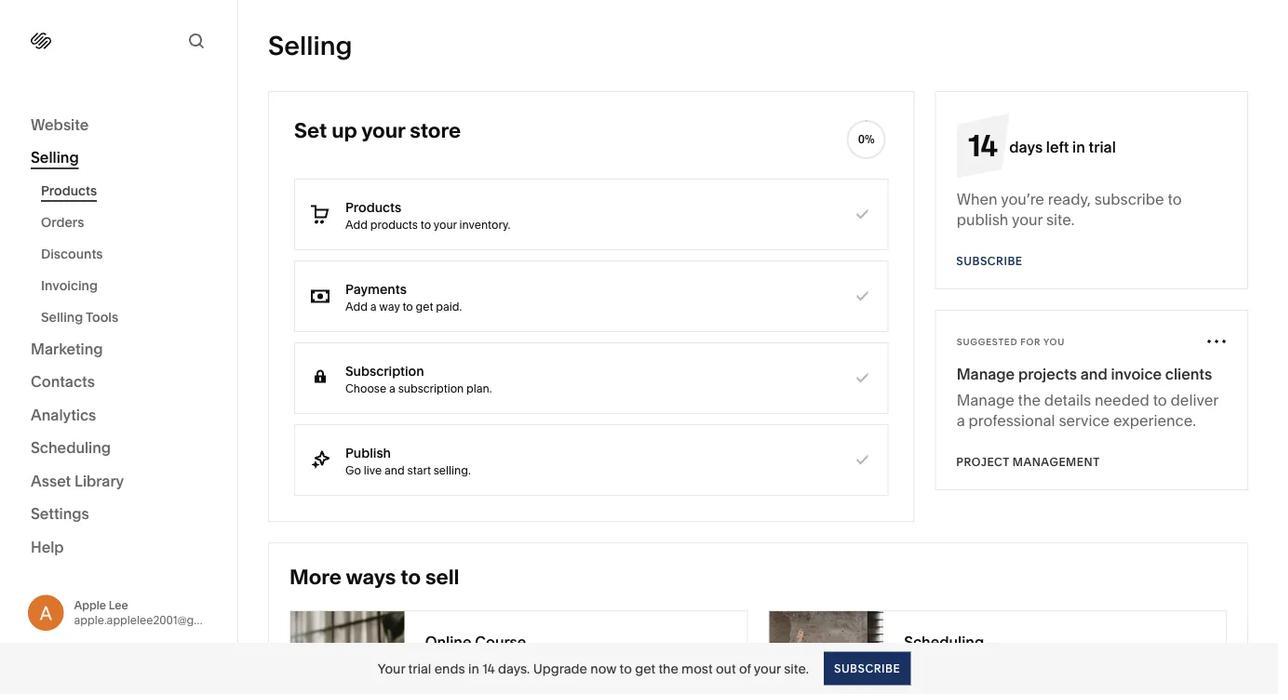 Task type: describe. For each thing, give the bounding box(es) containing it.
subscription choose a subscription plan.
[[346, 363, 492, 395]]

project management button
[[957, 446, 1101, 480]]

analytics
[[31, 406, 96, 424]]

apple
[[74, 599, 106, 613]]

orders
[[41, 215, 84, 231]]

invoice
[[1111, 365, 1162, 383]]

products link
[[41, 175, 217, 207]]

0 horizontal spatial 14
[[483, 661, 495, 677]]

more
[[290, 565, 342, 590]]

selling tools link
[[41, 302, 217, 333]]

0 vertical spatial subscribe
[[957, 255, 1024, 268]]

manage projects and invoice clients manage the details needed to deliver a professional service experience.
[[957, 365, 1219, 430]]

0 horizontal spatial site.
[[784, 661, 809, 677]]

more ways to sell
[[290, 565, 460, 590]]

up
[[332, 118, 357, 143]]

settings link
[[31, 504, 207, 526]]

for
[[1021, 337, 1042, 348]]

selling.
[[434, 464, 471, 477]]

apple lee apple.applelee2001@gmail.com
[[74, 599, 242, 628]]

1 horizontal spatial scheduling
[[904, 633, 985, 651]]

suggested for you
[[957, 337, 1066, 348]]

discounts
[[41, 246, 103, 262]]

products for products
[[41, 183, 97, 199]]

to inside payments add a way to get paid.
[[403, 300, 413, 313]]

scheduling inside scheduling link
[[31, 439, 111, 457]]

to left sell
[[401, 565, 421, 590]]

project management
[[957, 456, 1101, 469]]

website
[[31, 115, 89, 134]]

most
[[682, 661, 713, 677]]

to inside the 'when you're ready, subscribe to publish your site.'
[[1168, 190, 1182, 208]]

asset library link
[[31, 471, 207, 493]]

your right the up
[[362, 118, 405, 143]]

2 vertical spatial selling
[[41, 310, 83, 326]]

payments
[[346, 281, 407, 297]]

a inside manage projects and invoice clients manage the details needed to deliver a professional service experience.
[[957, 412, 966, 430]]

you're
[[1001, 190, 1045, 208]]

invoicing
[[41, 278, 98, 294]]

website link
[[31, 115, 207, 136]]

1 horizontal spatial get
[[635, 661, 656, 677]]

0 vertical spatial selling
[[268, 30, 352, 61]]

subscription
[[346, 363, 424, 379]]

analytics link
[[31, 405, 207, 427]]

selling link
[[31, 148, 207, 170]]

0 vertical spatial trial
[[1089, 138, 1117, 156]]

0 horizontal spatial the
[[659, 661, 679, 677]]

start
[[408, 464, 431, 477]]

1 vertical spatial selling
[[31, 149, 79, 167]]

days.
[[498, 661, 530, 677]]

1 horizontal spatial 14
[[969, 127, 998, 163]]

management
[[1013, 456, 1101, 469]]

tools
[[86, 310, 118, 326]]

site. inside the 'when you're ready, subscribe to publish your site.'
[[1047, 210, 1075, 229]]

plan.
[[467, 382, 492, 395]]

ready,
[[1049, 190, 1091, 208]]

upgrade
[[533, 661, 588, 677]]

2 manage from the top
[[957, 391, 1015, 409]]

asset library
[[31, 472, 124, 490]]

ways
[[346, 565, 396, 590]]

apple.applelee2001@gmail.com
[[74, 614, 242, 628]]

contacts link
[[31, 372, 207, 394]]

days left in trial
[[1010, 138, 1117, 156]]

get inside payments add a way to get paid.
[[416, 300, 433, 313]]

online course
[[425, 633, 527, 651]]

service
[[1059, 412, 1110, 430]]

marketing
[[31, 340, 103, 358]]

deliver
[[1171, 391, 1219, 409]]

course
[[475, 633, 527, 651]]

0%
[[858, 133, 875, 146]]

professional
[[969, 412, 1056, 430]]

your inside the 'when you're ready, subscribe to publish your site.'
[[1012, 210, 1043, 229]]

left
[[1047, 138, 1070, 156]]

add for products
[[346, 218, 368, 231]]

products
[[370, 218, 418, 231]]

products add products to your inventory.
[[346, 199, 511, 231]]

set
[[294, 118, 327, 143]]

suggested
[[957, 337, 1018, 348]]

your trial ends in 14 days. upgrade now to get the most out of your site.
[[378, 661, 809, 677]]



Task type: locate. For each thing, give the bounding box(es) containing it.
publish go live and start selling.
[[346, 445, 471, 477]]

to right way
[[403, 300, 413, 313]]

add inside payments add a way to get paid.
[[346, 300, 368, 313]]

discounts link
[[41, 238, 217, 270]]

a up project
[[957, 412, 966, 430]]

invoicing link
[[41, 270, 217, 302]]

experience.
[[1114, 412, 1197, 430]]

1 vertical spatial the
[[659, 661, 679, 677]]

way
[[379, 300, 400, 313]]

when
[[957, 190, 998, 208]]

live
[[364, 464, 382, 477]]

0 vertical spatial subscribe button
[[957, 245, 1024, 278]]

orders link
[[41, 207, 217, 238]]

manage down suggested
[[957, 365, 1015, 383]]

trial right your
[[408, 661, 432, 677]]

a down subscription
[[389, 382, 396, 395]]

1 vertical spatial subscribe button
[[824, 652, 911, 686]]

14 left the days
[[969, 127, 998, 163]]

1 vertical spatial in
[[468, 661, 479, 677]]

manage up professional
[[957, 391, 1015, 409]]

to right now
[[620, 661, 632, 677]]

of
[[739, 661, 751, 677]]

0 horizontal spatial scheduling
[[31, 439, 111, 457]]

products
[[41, 183, 97, 199], [346, 199, 402, 215]]

go
[[346, 464, 361, 477]]

asset
[[31, 472, 71, 490]]

add left products
[[346, 218, 368, 231]]

payments add a way to get paid.
[[346, 281, 462, 313]]

manage
[[957, 365, 1015, 383], [957, 391, 1015, 409]]

subscription
[[398, 382, 464, 395]]

and right live
[[385, 464, 405, 477]]

1 horizontal spatial site.
[[1047, 210, 1075, 229]]

your inside the products add products to your inventory.
[[434, 218, 457, 231]]

1 manage from the top
[[957, 365, 1015, 383]]

clients
[[1166, 365, 1213, 383]]

your right of
[[754, 661, 781, 677]]

you
[[1044, 337, 1066, 348]]

0 vertical spatial and
[[1081, 365, 1108, 383]]

online
[[425, 633, 472, 651]]

a left way
[[370, 300, 377, 313]]

1 horizontal spatial the
[[1019, 391, 1041, 409]]

selling tools
[[41, 310, 118, 326]]

trial
[[1089, 138, 1117, 156], [408, 661, 432, 677]]

inventory.
[[460, 218, 511, 231]]

0 horizontal spatial a
[[370, 300, 377, 313]]

ends
[[435, 661, 465, 677]]

a
[[370, 300, 377, 313], [389, 382, 396, 395], [957, 412, 966, 430]]

1 horizontal spatial in
[[1073, 138, 1086, 156]]

get left paid.
[[416, 300, 433, 313]]

1 vertical spatial site.
[[784, 661, 809, 677]]

trial right left at the top right of page
[[1089, 138, 1117, 156]]

products up products
[[346, 199, 402, 215]]

to right products
[[421, 218, 431, 231]]

0 vertical spatial a
[[370, 300, 377, 313]]

to
[[1168, 190, 1182, 208], [421, 218, 431, 231], [403, 300, 413, 313], [1154, 391, 1168, 409], [401, 565, 421, 590], [620, 661, 632, 677]]

publish
[[346, 445, 391, 461]]

1 vertical spatial scheduling
[[904, 633, 985, 651]]

your down you're
[[1012, 210, 1043, 229]]

selling up marketing
[[41, 310, 83, 326]]

to right subscribe
[[1168, 190, 1182, 208]]

0 horizontal spatial get
[[416, 300, 433, 313]]

1 horizontal spatial trial
[[1089, 138, 1117, 156]]

1 vertical spatial a
[[389, 382, 396, 395]]

days
[[1010, 138, 1043, 156]]

0 vertical spatial 14
[[969, 127, 998, 163]]

publish
[[957, 210, 1009, 229]]

subscribe
[[1095, 190, 1165, 208]]

2 add from the top
[[346, 300, 368, 313]]

a inside subscription choose a subscription plan.
[[389, 382, 396, 395]]

site. down ready,
[[1047, 210, 1075, 229]]

marketing link
[[31, 339, 207, 361]]

add
[[346, 218, 368, 231], [346, 300, 368, 313]]

1 horizontal spatial and
[[1081, 365, 1108, 383]]

a for subscription
[[389, 382, 396, 395]]

the up professional
[[1019, 391, 1041, 409]]

1 horizontal spatial subscribe button
[[957, 245, 1024, 278]]

choose
[[346, 382, 387, 395]]

14
[[969, 127, 998, 163], [483, 661, 495, 677]]

1 vertical spatial manage
[[957, 391, 1015, 409]]

in right left at the top right of page
[[1073, 138, 1086, 156]]

1 vertical spatial trial
[[408, 661, 432, 677]]

and inside publish go live and start selling.
[[385, 464, 405, 477]]

scheduling
[[31, 439, 111, 457], [904, 633, 985, 651]]

to up experience.
[[1154, 391, 1168, 409]]

0 vertical spatial get
[[416, 300, 433, 313]]

0 horizontal spatial and
[[385, 464, 405, 477]]

settings
[[31, 505, 89, 523]]

and inside manage projects and invoice clients manage the details needed to deliver a professional service experience.
[[1081, 365, 1108, 383]]

add for payments
[[346, 300, 368, 313]]

0 horizontal spatial in
[[468, 661, 479, 677]]

1 vertical spatial subscribe
[[834, 662, 901, 676]]

0 horizontal spatial products
[[41, 183, 97, 199]]

a for payments
[[370, 300, 377, 313]]

to inside the products add products to your inventory.
[[421, 218, 431, 231]]

help link
[[31, 537, 64, 558]]

14 left days.
[[483, 661, 495, 677]]

out
[[716, 661, 736, 677]]

get right now
[[635, 661, 656, 677]]

sell
[[426, 565, 460, 590]]

store
[[410, 118, 461, 143]]

2 horizontal spatial a
[[957, 412, 966, 430]]

subscribe button
[[957, 245, 1024, 278], [824, 652, 911, 686]]

subscribe inside button
[[834, 662, 901, 676]]

contacts
[[31, 373, 95, 391]]

get
[[416, 300, 433, 313], [635, 661, 656, 677]]

2 vertical spatial a
[[957, 412, 966, 430]]

products up orders
[[41, 183, 97, 199]]

1 horizontal spatial a
[[389, 382, 396, 395]]

to inside manage projects and invoice clients manage the details needed to deliver a professional service experience.
[[1154, 391, 1168, 409]]

1 vertical spatial get
[[635, 661, 656, 677]]

1 vertical spatial and
[[385, 464, 405, 477]]

help
[[31, 538, 64, 556]]

0 horizontal spatial trial
[[408, 661, 432, 677]]

0 horizontal spatial subscribe button
[[824, 652, 911, 686]]

and
[[1081, 365, 1108, 383], [385, 464, 405, 477]]

0 vertical spatial site.
[[1047, 210, 1075, 229]]

1 horizontal spatial subscribe
[[957, 255, 1024, 268]]

your
[[378, 661, 405, 677]]

lee
[[109, 599, 128, 613]]

when you're ready, subscribe to publish your site.
[[957, 190, 1182, 229]]

0 vertical spatial products
[[41, 183, 97, 199]]

paid.
[[436, 300, 462, 313]]

library
[[74, 472, 124, 490]]

add inside the products add products to your inventory.
[[346, 218, 368, 231]]

1 vertical spatial products
[[346, 199, 402, 215]]

site.
[[1047, 210, 1075, 229], [784, 661, 809, 677]]

0 vertical spatial add
[[346, 218, 368, 231]]

your left inventory.
[[434, 218, 457, 231]]

0 vertical spatial manage
[[957, 365, 1015, 383]]

add down payments
[[346, 300, 368, 313]]

set up your store
[[294, 118, 461, 143]]

scheduling link
[[31, 438, 207, 460]]

selling up set
[[268, 30, 352, 61]]

the left most
[[659, 661, 679, 677]]

0 vertical spatial the
[[1019, 391, 1041, 409]]

in right ends
[[468, 661, 479, 677]]

products inside the products add products to your inventory.
[[346, 199, 402, 215]]

the inside manage projects and invoice clients manage the details needed to deliver a professional service experience.
[[1019, 391, 1041, 409]]

needed
[[1095, 391, 1150, 409]]

0 horizontal spatial subscribe
[[834, 662, 901, 676]]

0 vertical spatial in
[[1073, 138, 1086, 156]]

and up details
[[1081, 365, 1108, 383]]

in
[[1073, 138, 1086, 156], [468, 661, 479, 677]]

now
[[591, 661, 617, 677]]

project
[[957, 456, 1010, 469]]

1 vertical spatial 14
[[483, 661, 495, 677]]

site. right of
[[784, 661, 809, 677]]

details
[[1045, 391, 1092, 409]]

selling
[[268, 30, 352, 61], [31, 149, 79, 167], [41, 310, 83, 326]]

selling down website
[[31, 149, 79, 167]]

your
[[362, 118, 405, 143], [1012, 210, 1043, 229], [434, 218, 457, 231], [754, 661, 781, 677]]

a inside payments add a way to get paid.
[[370, 300, 377, 313]]

projects
[[1019, 365, 1078, 383]]

0 vertical spatial scheduling
[[31, 439, 111, 457]]

1 add from the top
[[346, 218, 368, 231]]

1 vertical spatial add
[[346, 300, 368, 313]]

subscribe
[[957, 255, 1024, 268], [834, 662, 901, 676]]

products for products add products to your inventory.
[[346, 199, 402, 215]]

1 horizontal spatial products
[[346, 199, 402, 215]]



Task type: vqa. For each thing, say whether or not it's contained in the screenshot.
Learn
no



